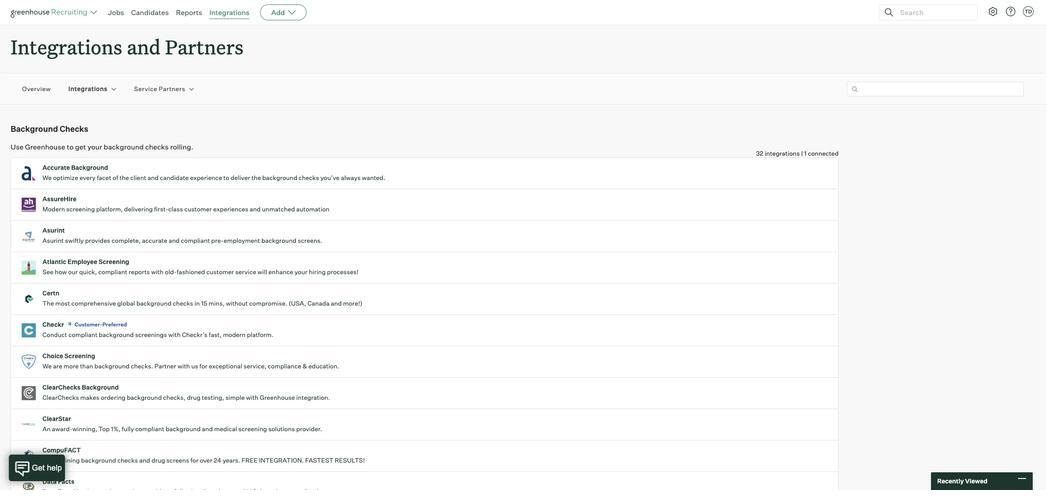 Task type: describe. For each thing, give the bounding box(es) containing it.
unmatched
[[262, 205, 295, 213]]

0 vertical spatial integrations
[[209, 8, 250, 17]]

accurate background we optimize every facet of the client and candidate experience to deliver the background checks you've always wanted.
[[42, 164, 385, 182]]

global
[[117, 300, 135, 307]]

to inside accurate background we optimize every facet of the client and candidate experience to deliver the background checks you've always wanted.
[[223, 174, 229, 182]]

optimize
[[53, 174, 78, 182]]

conduct compliant background screenings with checkr's fast, modern platform.
[[42, 331, 274, 339]]

and inside accurate background we optimize every facet of the client and candidate experience to deliver the background checks you've always wanted.
[[148, 174, 159, 182]]

0 vertical spatial partners
[[165, 34, 244, 60]]

results!
[[335, 457, 365, 464]]

0 horizontal spatial greenhouse
[[25, 143, 65, 151]]

and inside clearstar an award-winning, top 1%, fully compliant background and medical screening solutions provider.
[[202, 425, 213, 433]]

education.
[[309, 362, 339, 370]]

0 vertical spatial integrations link
[[209, 8, 250, 17]]

1 clearchecks from the top
[[42, 384, 81, 391]]

and inside asurint asurint swiftly provides complete, accurate and compliant pre-employment background screens.
[[169, 237, 180, 244]]

accurate
[[42, 164, 70, 171]]

td button
[[1022, 4, 1036, 19]]

service partners
[[134, 85, 185, 93]]

with inside atlantic employee screening see how our quick, compliant reports with old-fashioned customer service will enhance your hiring processes!
[[151, 268, 164, 276]]

and inside certn the most comprehensive global background checks in 15 mins, without compromise. (usa, canada and more!)
[[331, 300, 342, 307]]

see
[[42, 268, 53, 276]]

and inside assurehire modern screening platform, delivering first-class customer experiences and unmatched automation
[[250, 205, 261, 213]]

pre-
[[211, 237, 224, 244]]

rolling.
[[170, 143, 193, 151]]

complete,
[[112, 237, 141, 244]]

will
[[258, 268, 267, 276]]

quick,
[[79, 268, 97, 276]]

viewed
[[965, 478, 988, 485]]

1%,
[[111, 425, 120, 433]]

0 vertical spatial your
[[88, 143, 102, 151]]

we for accurate background we optimize every facet of the client and candidate experience to deliver the background checks you've always wanted.
[[42, 174, 52, 182]]

checks inside accurate background we optimize every facet of the client and candidate experience to deliver the background checks you've always wanted.
[[299, 174, 319, 182]]

0 horizontal spatial integrations link
[[68, 85, 108, 93]]

with inside clearchecks background clearchecks makes ordering background checks, drug testing, simple with greenhouse integration.
[[246, 394, 259, 401]]

exceptional
[[209, 362, 242, 370]]

2 the from the left
[[252, 174, 261, 182]]

background inside clearchecks background clearchecks makes ordering background checks, drug testing, simple with greenhouse integration.
[[127, 394, 162, 401]]

compliant for fully
[[135, 425, 164, 433]]

compliant for and
[[181, 237, 210, 244]]

1 the from the left
[[120, 174, 129, 182]]

fast,
[[209, 331, 222, 339]]

add
[[271, 8, 285, 17]]

processes!
[[327, 268, 359, 276]]

for inside choice screening we are more than background checks. partner with us for exceptional service, compliance & education.
[[200, 362, 207, 370]]

checks left "rolling."
[[145, 143, 169, 151]]

2 vertical spatial integrations
[[68, 85, 108, 93]]

1
[[805, 150, 807, 157]]

provides
[[85, 237, 110, 244]]

checkr
[[42, 321, 64, 328]]

service
[[235, 268, 256, 276]]

clearstar an award-winning, top 1%, fully compliant background and medical screening solutions provider.
[[42, 415, 322, 433]]

accurate
[[142, 237, 167, 244]]

an
[[42, 425, 51, 433]]

32
[[756, 150, 764, 157]]

the
[[42, 300, 54, 307]]

canada
[[308, 300, 330, 307]]

checks inside certn the most comprehensive global background checks in 15 mins, without compromise. (usa, canada and more!)
[[173, 300, 193, 307]]

testing,
[[202, 394, 224, 401]]

data
[[42, 478, 57, 485]]

more!)
[[343, 300, 363, 307]]

candidate
[[160, 174, 189, 182]]

15
[[201, 300, 207, 307]]

winning,
[[72, 425, 97, 433]]

recently viewed
[[938, 478, 988, 485]]

screens
[[167, 457, 189, 464]]

employment
[[224, 237, 260, 244]]

&
[[303, 362, 307, 370]]

jobs link
[[108, 8, 124, 17]]

reports
[[176, 8, 202, 17]]

screening inside choice screening we are more than background checks. partner with us for exceptional service, compliance & education.
[[64, 352, 95, 360]]

delivering
[[124, 205, 153, 213]]

compliant for quick,
[[98, 268, 127, 276]]

checkr's
[[182, 331, 208, 339]]

configure image
[[988, 6, 999, 17]]

fashioned
[[177, 268, 205, 276]]

screens.
[[298, 237, 322, 244]]

experience
[[190, 174, 222, 182]]

with inside choice screening we are more than background checks. partner with us for exceptional service, compliance & education.
[[178, 362, 190, 370]]

automation
[[296, 205, 330, 213]]

1 vertical spatial partners
[[159, 85, 185, 93]]

fastest
[[305, 457, 334, 464]]

our
[[68, 268, 78, 276]]

service
[[134, 85, 157, 93]]

certn
[[42, 289, 59, 297]]

background inside asurint asurint swiftly provides complete, accurate and compliant pre-employment background screens.
[[262, 237, 297, 244]]

2 asurint from the top
[[42, 237, 64, 244]]

jobs
[[108, 8, 124, 17]]

swiftly
[[65, 237, 84, 244]]

medical
[[214, 425, 237, 433]]

ordering
[[101, 394, 126, 401]]

screening inside clearstar an award-winning, top 1%, fully compliant background and medical screening solutions provider.
[[238, 425, 267, 433]]

integrations and partners
[[11, 34, 244, 60]]

certn the most comprehensive global background checks in 15 mins, without compromise. (usa, canada and more!)
[[42, 289, 363, 307]]

0 vertical spatial background
[[11, 124, 58, 134]]

2 clearchecks from the top
[[42, 394, 79, 401]]

without
[[226, 300, 248, 307]]

checks.
[[131, 362, 153, 370]]

data facts
[[42, 478, 74, 485]]

platform.
[[247, 331, 274, 339]]



Task type: locate. For each thing, give the bounding box(es) containing it.
use greenhouse to get your background checks rolling.
[[11, 143, 193, 151]]

connected
[[808, 150, 839, 157]]

of
[[113, 174, 118, 182]]

0 vertical spatial clearchecks
[[42, 384, 81, 391]]

customer inside assurehire modern screening platform, delivering first-class customer experiences and unmatched automation
[[184, 205, 212, 213]]

greenhouse recruiting image
[[11, 7, 90, 18]]

integrations
[[209, 8, 250, 17], [11, 34, 122, 60], [68, 85, 108, 93]]

we inside accurate background we optimize every facet of the client and candidate experience to deliver the background checks you've always wanted.
[[42, 174, 52, 182]]

compliant inside asurint asurint swiftly provides complete, accurate and compliant pre-employment background screens.
[[181, 237, 210, 244]]

1 horizontal spatial greenhouse
[[260, 394, 295, 401]]

compufact streamlining background checks and drug screens for over 24 years. free integration. fastest results!
[[42, 447, 365, 464]]

integrations down greenhouse recruiting image
[[11, 34, 122, 60]]

old-
[[165, 268, 177, 276]]

2 we from the top
[[42, 362, 52, 370]]

0 vertical spatial for
[[200, 362, 207, 370]]

1 horizontal spatial the
[[252, 174, 261, 182]]

customer right class
[[184, 205, 212, 213]]

partners down reports link
[[165, 34, 244, 60]]

1 asurint from the top
[[42, 227, 65, 234]]

customer inside atlantic employee screening see how our quick, compliant reports with old-fashioned customer service will enhance your hiring processes!
[[207, 268, 234, 276]]

0 horizontal spatial for
[[191, 457, 199, 464]]

service partners link
[[134, 85, 185, 93]]

1 vertical spatial integrations
[[11, 34, 122, 60]]

choice
[[42, 352, 63, 360]]

award-
[[52, 425, 72, 433]]

compliant down customer-
[[68, 331, 97, 339]]

0 vertical spatial we
[[42, 174, 52, 182]]

0 horizontal spatial to
[[67, 143, 74, 151]]

drug left testing,
[[187, 394, 201, 401]]

candidates
[[131, 8, 169, 17]]

background checks
[[11, 124, 88, 134]]

background for clearchecks
[[82, 384, 119, 391]]

0 vertical spatial greenhouse
[[25, 143, 65, 151]]

background up the unmatched
[[262, 174, 297, 182]]

with left us
[[178, 362, 190, 370]]

clearchecks up clearstar
[[42, 394, 79, 401]]

screening up than
[[64, 352, 95, 360]]

compliance
[[268, 362, 301, 370]]

background up makes
[[82, 384, 119, 391]]

class
[[168, 205, 183, 213]]

most
[[55, 300, 70, 307]]

checks down 'fully'
[[117, 457, 138, 464]]

(usa,
[[289, 300, 306, 307]]

experiences
[[213, 205, 248, 213]]

0 horizontal spatial drug
[[152, 457, 165, 464]]

the right 'of'
[[120, 174, 129, 182]]

background up use
[[11, 124, 58, 134]]

free
[[242, 457, 258, 464]]

background inside choice screening we are more than background checks. partner with us for exceptional service, compliance & education.
[[94, 362, 129, 370]]

background inside clearchecks background clearchecks makes ordering background checks, drug testing, simple with greenhouse integration.
[[82, 384, 119, 391]]

and inside compufact streamlining background checks and drug screens for over 24 years. free integration. fastest results!
[[139, 457, 150, 464]]

and left the unmatched
[[250, 205, 261, 213]]

mins,
[[209, 300, 225, 307]]

background left screens.
[[262, 237, 297, 244]]

atlantic employee screening see how our quick, compliant reports with old-fashioned customer service will enhance your hiring processes!
[[42, 258, 359, 276]]

background inside clearstar an award-winning, top 1%, fully compliant background and medical screening solutions provider.
[[166, 425, 201, 433]]

background up 'of'
[[104, 143, 144, 151]]

drug inside clearchecks background clearchecks makes ordering background checks, drug testing, simple with greenhouse integration.
[[187, 394, 201, 401]]

for right us
[[200, 362, 207, 370]]

asurint
[[42, 227, 65, 234], [42, 237, 64, 244]]

us
[[191, 362, 198, 370]]

wanted.
[[362, 174, 385, 182]]

1 vertical spatial for
[[191, 457, 199, 464]]

td
[[1025, 8, 1032, 15]]

compromise.
[[249, 300, 287, 307]]

0 vertical spatial asurint
[[42, 227, 65, 234]]

and right 'accurate'
[[169, 237, 180, 244]]

customer-
[[75, 321, 102, 328]]

|
[[801, 150, 803, 157]]

streamlining
[[42, 457, 80, 464]]

drug left 'screens'
[[152, 457, 165, 464]]

compliant right 'fully'
[[135, 425, 164, 433]]

top
[[99, 425, 110, 433]]

partner
[[155, 362, 176, 370]]

data facts link
[[11, 472, 839, 490]]

background inside accurate background we optimize every facet of the client and candidate experience to deliver the background checks you've always wanted.
[[71, 164, 108, 171]]

with left old-
[[151, 268, 164, 276]]

1 horizontal spatial screening
[[99, 258, 129, 266]]

customer left service at left
[[207, 268, 234, 276]]

we inside choice screening we are more than background checks. partner with us for exceptional service, compliance & education.
[[42, 362, 52, 370]]

background inside compufact streamlining background checks and drug screens for over 24 years. free integration. fastest results!
[[81, 457, 116, 464]]

None text field
[[847, 82, 1024, 96]]

background down top
[[81, 457, 116, 464]]

makes
[[80, 394, 99, 401]]

and left 'screens'
[[139, 457, 150, 464]]

checks
[[145, 143, 169, 151], [299, 174, 319, 182], [173, 300, 193, 307], [117, 457, 138, 464]]

clearchecks
[[42, 384, 81, 391], [42, 394, 79, 401]]

1 horizontal spatial integrations link
[[209, 8, 250, 17]]

the right deliver
[[252, 174, 261, 182]]

Search text field
[[898, 6, 970, 19]]

background inside accurate background we optimize every facet of the client and candidate experience to deliver the background checks you've always wanted.
[[262, 174, 297, 182]]

integrations link up checks
[[68, 85, 108, 93]]

and
[[127, 34, 161, 60], [148, 174, 159, 182], [250, 205, 261, 213], [169, 237, 180, 244], [331, 300, 342, 307], [202, 425, 213, 433], [139, 457, 150, 464]]

over
[[200, 457, 212, 464]]

compliant left pre-
[[181, 237, 210, 244]]

0 vertical spatial customer
[[184, 205, 212, 213]]

compliant inside clearstar an award-winning, top 1%, fully compliant background and medical screening solutions provider.
[[135, 425, 164, 433]]

greenhouse down background checks
[[25, 143, 65, 151]]

background up 'screens'
[[166, 425, 201, 433]]

we down accurate
[[42, 174, 52, 182]]

your inside atlantic employee screening see how our quick, compliant reports with old-fashioned customer service will enhance your hiring processes!
[[295, 268, 308, 276]]

1 vertical spatial greenhouse
[[260, 394, 295, 401]]

checks left the in
[[173, 300, 193, 307]]

with right the simple
[[246, 394, 259, 401]]

0 horizontal spatial screening
[[66, 205, 95, 213]]

asurint down modern
[[42, 227, 65, 234]]

facet
[[97, 174, 111, 182]]

we for choice screening we are more than background checks. partner with us for exceptional service, compliance & education.
[[42, 362, 52, 370]]

choice screening we are more than background checks. partner with us for exceptional service, compliance & education.
[[42, 352, 339, 370]]

1 horizontal spatial screening
[[238, 425, 267, 433]]

screening inside assurehire modern screening platform, delivering first-class customer experiences and unmatched automation
[[66, 205, 95, 213]]

client
[[130, 174, 146, 182]]

to left deliver
[[223, 174, 229, 182]]

background right than
[[94, 362, 129, 370]]

greenhouse inside clearchecks background clearchecks makes ordering background checks, drug testing, simple with greenhouse integration.
[[260, 394, 295, 401]]

and left more!)
[[331, 300, 342, 307]]

provider.
[[296, 425, 322, 433]]

clearchecks background clearchecks makes ordering background checks, drug testing, simple with greenhouse integration.
[[42, 384, 330, 401]]

with left checkr's
[[168, 331, 181, 339]]

integration.
[[296, 394, 330, 401]]

greenhouse
[[25, 143, 65, 151], [260, 394, 295, 401]]

1 vertical spatial your
[[295, 268, 308, 276]]

modern
[[223, 331, 246, 339]]

0 vertical spatial screening
[[66, 205, 95, 213]]

0 vertical spatial screening
[[99, 258, 129, 266]]

greenhouse up solutions
[[260, 394, 295, 401]]

2 vertical spatial background
[[82, 384, 119, 391]]

integrations
[[765, 150, 800, 157]]

customer-preferred
[[75, 321, 127, 328]]

overview
[[22, 85, 51, 93]]

your right get
[[88, 143, 102, 151]]

0 horizontal spatial your
[[88, 143, 102, 151]]

for left 'over'
[[191, 457, 199, 464]]

recently
[[938, 478, 964, 485]]

background
[[11, 124, 58, 134], [71, 164, 108, 171], [82, 384, 119, 391]]

background for accurate
[[71, 164, 108, 171]]

you've
[[321, 174, 340, 182]]

for inside compufact streamlining background checks and drug screens for over 24 years. free integration. fastest results!
[[191, 457, 199, 464]]

checks
[[60, 124, 88, 134]]

conduct
[[42, 331, 67, 339]]

and right client
[[148, 174, 159, 182]]

1 vertical spatial screening
[[238, 425, 267, 433]]

screenings
[[135, 331, 167, 339]]

partners
[[165, 34, 244, 60], [159, 85, 185, 93]]

platform,
[[96, 205, 123, 213]]

1 vertical spatial clearchecks
[[42, 394, 79, 401]]

integrations right reports link
[[209, 8, 250, 17]]

for
[[200, 362, 207, 370], [191, 457, 199, 464]]

0 horizontal spatial the
[[120, 174, 129, 182]]

asurint asurint swiftly provides complete, accurate and compliant pre-employment background screens.
[[42, 227, 322, 244]]

background up every
[[71, 164, 108, 171]]

and left the medical
[[202, 425, 213, 433]]

more
[[64, 362, 79, 370]]

we left are
[[42, 362, 52, 370]]

1 vertical spatial we
[[42, 362, 52, 370]]

candidates link
[[131, 8, 169, 17]]

compliant inside atlantic employee screening see how our quick, compliant reports with old-fashioned customer service will enhance your hiring processes!
[[98, 268, 127, 276]]

integrations up checks
[[68, 85, 108, 93]]

your left hiring
[[295, 268, 308, 276]]

drug
[[187, 394, 201, 401], [152, 457, 165, 464]]

1 vertical spatial integrations link
[[68, 85, 108, 93]]

1 vertical spatial asurint
[[42, 237, 64, 244]]

than
[[80, 362, 93, 370]]

integrations link
[[209, 8, 250, 17], [68, 85, 108, 93]]

to left get
[[67, 143, 74, 151]]

in
[[195, 300, 200, 307]]

clearchecks down are
[[42, 384, 81, 391]]

1 vertical spatial drug
[[152, 457, 165, 464]]

1 vertical spatial screening
[[64, 352, 95, 360]]

compliant right quick,
[[98, 268, 127, 276]]

1 horizontal spatial drug
[[187, 394, 201, 401]]

screening
[[99, 258, 129, 266], [64, 352, 95, 360]]

modern
[[42, 205, 65, 213]]

1 we from the top
[[42, 174, 52, 182]]

and down 'candidates' link at the left
[[127, 34, 161, 60]]

background inside certn the most comprehensive global background checks in 15 mins, without compromise. (usa, canada and more!)
[[136, 300, 171, 307]]

service,
[[244, 362, 267, 370]]

hiring
[[309, 268, 326, 276]]

32 integrations | 1 connected
[[756, 150, 839, 157]]

1 horizontal spatial to
[[223, 174, 229, 182]]

1 vertical spatial to
[[223, 174, 229, 182]]

always
[[341, 174, 361, 182]]

checks inside compufact streamlining background checks and drug screens for over 24 years. free integration. fastest results!
[[117, 457, 138, 464]]

background
[[104, 143, 144, 151], [262, 174, 297, 182], [262, 237, 297, 244], [136, 300, 171, 307], [99, 331, 134, 339], [94, 362, 129, 370], [127, 394, 162, 401], [166, 425, 201, 433], [81, 457, 116, 464]]

drug inside compufact streamlining background checks and drug screens for over 24 years. free integration. fastest results!
[[152, 457, 165, 464]]

1 vertical spatial customer
[[207, 268, 234, 276]]

screening down assurehire
[[66, 205, 95, 213]]

enhance
[[269, 268, 293, 276]]

1 horizontal spatial for
[[200, 362, 207, 370]]

screening inside atlantic employee screening see how our quick, compliant reports with old-fashioned customer service will enhance your hiring processes!
[[99, 258, 129, 266]]

overview link
[[22, 85, 51, 93]]

1 vertical spatial background
[[71, 164, 108, 171]]

clearstar
[[42, 415, 71, 423]]

0 vertical spatial drug
[[187, 394, 201, 401]]

checks left you've
[[299, 174, 319, 182]]

background left checks,
[[127, 394, 162, 401]]

0 vertical spatial to
[[67, 143, 74, 151]]

screening right the medical
[[238, 425, 267, 433]]

deliver
[[231, 174, 250, 182]]

partners right service
[[159, 85, 185, 93]]

0 horizontal spatial screening
[[64, 352, 95, 360]]

integrations link right reports link
[[209, 8, 250, 17]]

screening down complete, on the top of page
[[99, 258, 129, 266]]

background down "preferred"
[[99, 331, 134, 339]]

compufact
[[42, 447, 81, 454]]

add button
[[260, 4, 307, 20]]

asurint up atlantic
[[42, 237, 64, 244]]

preferred
[[102, 321, 127, 328]]

integration.
[[259, 457, 304, 464]]

background right global
[[136, 300, 171, 307]]

screening
[[66, 205, 95, 213], [238, 425, 267, 433]]

simple
[[226, 394, 245, 401]]

are
[[53, 362, 62, 370]]

1 horizontal spatial your
[[295, 268, 308, 276]]



Task type: vqa. For each thing, say whether or not it's contained in the screenshot.
for
yes



